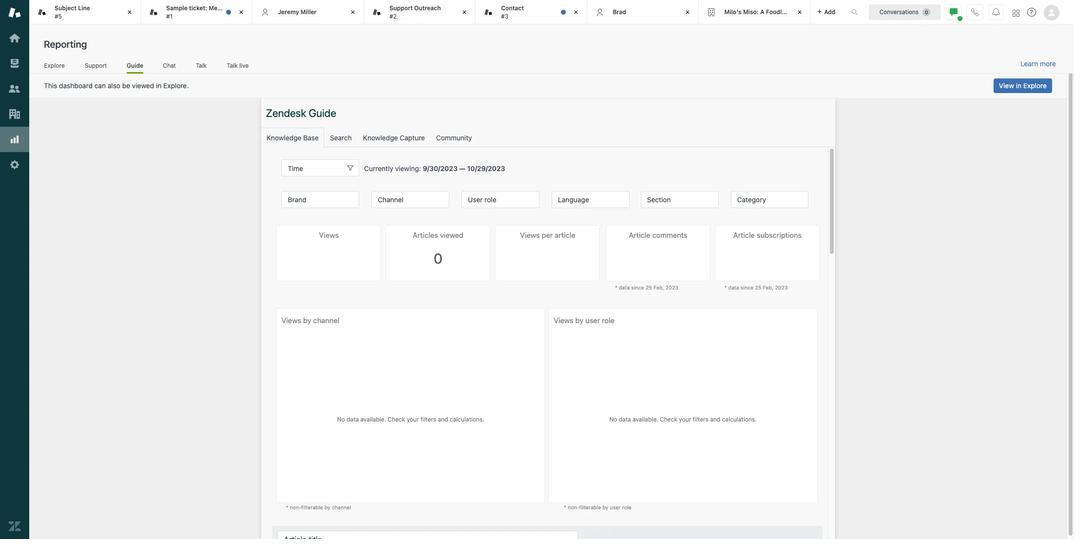 Task type: locate. For each thing, give the bounding box(es) containing it.
1 horizontal spatial close image
[[572, 7, 581, 17]]

close image left milo's
[[683, 7, 693, 17]]

sample ticket: meet the ticket #1
[[166, 4, 252, 20]]

0 horizontal spatial in
[[156, 81, 162, 90]]

1 talk from the left
[[196, 62, 207, 69]]

support up #2 on the top of the page
[[390, 4, 413, 12]]

close image right outreach
[[460, 7, 470, 17]]

2 tab from the left
[[141, 0, 253, 24]]

talk link
[[196, 62, 207, 72]]

tab
[[29, 0, 141, 24], [141, 0, 253, 24], [364, 0, 476, 24], [476, 0, 588, 24]]

outreach
[[414, 4, 441, 12]]

1 tab from the left
[[29, 0, 141, 24]]

this dashboard can also be viewed in explore.
[[44, 81, 189, 90]]

1 horizontal spatial in
[[1016, 81, 1022, 90]]

0 vertical spatial explore
[[44, 62, 65, 69]]

close image right the
[[236, 7, 246, 17]]

button displays agent's chat status as online. image
[[950, 8, 958, 16]]

#1
[[166, 12, 173, 20]]

conversations button
[[869, 4, 941, 20]]

notifications image
[[992, 8, 1000, 16]]

support inside support outreach #2
[[390, 4, 413, 12]]

talk for talk live
[[227, 62, 238, 69]]

2 close image from the left
[[348, 7, 358, 17]]

close image right foodlez
[[795, 7, 805, 17]]

explore down learn more "link"
[[1024, 81, 1047, 90]]

in right viewed
[[156, 81, 162, 90]]

1 vertical spatial support
[[85, 62, 107, 69]]

close image
[[236, 7, 246, 17], [348, 7, 358, 17], [460, 7, 470, 17], [795, 7, 805, 17]]

4 close image from the left
[[795, 7, 805, 17]]

close image for jeremy miller tab
[[348, 7, 358, 17]]

1 horizontal spatial support
[[390, 4, 413, 12]]

talk right chat
[[196, 62, 207, 69]]

support link
[[85, 62, 107, 72]]

talk live
[[227, 62, 249, 69]]

guide link
[[127, 62, 143, 74]]

ticket
[[236, 4, 252, 12]]

1 horizontal spatial talk
[[227, 62, 238, 69]]

jeremy miller
[[278, 8, 317, 16]]

2 talk from the left
[[227, 62, 238, 69]]

talk
[[196, 62, 207, 69], [227, 62, 238, 69]]

#5
[[55, 12, 62, 20]]

talk for talk
[[196, 62, 207, 69]]

#2
[[390, 12, 397, 20]]

in right view
[[1016, 81, 1022, 90]]

add
[[825, 8, 836, 15]]

viewed
[[132, 81, 154, 90]]

more
[[1040, 59, 1056, 68]]

tab containing subject line
[[29, 0, 141, 24]]

can
[[94, 81, 106, 90]]

0 horizontal spatial close image
[[125, 7, 135, 17]]

1 close image from the left
[[125, 7, 135, 17]]

close image inside the milo's miso: a foodlez subsidiary tab
[[795, 7, 805, 17]]

close image left brad on the right of the page
[[572, 7, 581, 17]]

explore
[[44, 62, 65, 69], [1024, 81, 1047, 90]]

meet
[[209, 4, 223, 12]]

2 close image from the left
[[572, 7, 581, 17]]

4 tab from the left
[[476, 0, 588, 24]]

talk left live
[[227, 62, 238, 69]]

1 horizontal spatial explore
[[1024, 81, 1047, 90]]

2 horizontal spatial close image
[[683, 7, 693, 17]]

close image left #1
[[125, 7, 135, 17]]

support for support
[[85, 62, 107, 69]]

subsidiary
[[790, 8, 821, 16]]

talk inside 'talk' link
[[196, 62, 207, 69]]

this
[[44, 81, 57, 90]]

close image left #2 on the top of the page
[[348, 7, 358, 17]]

close image for tab containing subject line
[[125, 7, 135, 17]]

support
[[390, 4, 413, 12], [85, 62, 107, 69]]

talk inside 'talk live' link
[[227, 62, 238, 69]]

contact #3
[[501, 4, 524, 20]]

close image for tab containing support outreach
[[460, 7, 470, 17]]

dashboard
[[59, 81, 93, 90]]

tabs tab list
[[29, 0, 841, 24]]

view in explore
[[999, 81, 1047, 90]]

tab containing contact
[[476, 0, 588, 24]]

brad
[[613, 8, 626, 16]]

in
[[156, 81, 162, 90], [1016, 81, 1022, 90]]

3 close image from the left
[[683, 7, 693, 17]]

0 horizontal spatial talk
[[196, 62, 207, 69]]

0 vertical spatial support
[[390, 4, 413, 12]]

close image inside brad tab
[[683, 7, 693, 17]]

3 tab from the left
[[364, 0, 476, 24]]

main element
[[0, 0, 29, 539]]

line
[[78, 4, 90, 12]]

support outreach #2
[[390, 4, 441, 20]]

explore inside button
[[1024, 81, 1047, 90]]

sample
[[166, 4, 188, 12]]

explore up this
[[44, 62, 65, 69]]

1 vertical spatial explore
[[1024, 81, 1047, 90]]

close image
[[125, 7, 135, 17], [572, 7, 581, 17], [683, 7, 693, 17]]

subject
[[55, 4, 77, 12]]

jeremy miller tab
[[253, 0, 364, 24]]

3 close image from the left
[[460, 7, 470, 17]]

0 horizontal spatial support
[[85, 62, 107, 69]]

jeremy
[[278, 8, 299, 16]]

admin image
[[8, 158, 21, 171]]

2 in from the left
[[1016, 81, 1022, 90]]

close image inside jeremy miller tab
[[348, 7, 358, 17]]

support up can
[[85, 62, 107, 69]]



Task type: describe. For each thing, give the bounding box(es) containing it.
explore.
[[163, 81, 189, 90]]

learn
[[1021, 59, 1038, 68]]

support for support outreach #2
[[390, 4, 413, 12]]

ticket:
[[189, 4, 207, 12]]

contact
[[501, 4, 524, 12]]

get started image
[[8, 32, 21, 44]]

chat link
[[163, 62, 176, 72]]

milo's
[[725, 8, 742, 16]]

0 horizontal spatial explore
[[44, 62, 65, 69]]

learn more
[[1021, 59, 1056, 68]]

milo's miso: a foodlez subsidiary
[[725, 8, 821, 16]]

reporting
[[44, 39, 87, 50]]

views image
[[8, 57, 21, 70]]

close image for brad tab
[[683, 7, 693, 17]]

organizations image
[[8, 108, 21, 120]]

brad tab
[[588, 0, 699, 24]]

zendesk products image
[[1013, 10, 1020, 16]]

in inside button
[[1016, 81, 1022, 90]]

guide
[[127, 62, 143, 69]]

miso:
[[743, 8, 759, 16]]

view in explore button
[[994, 78, 1052, 93]]

live
[[239, 62, 249, 69]]

tab containing support outreach
[[364, 0, 476, 24]]

chat
[[163, 62, 176, 69]]

explore link
[[44, 62, 65, 72]]

tab containing sample ticket: meet the ticket
[[141, 0, 253, 24]]

a
[[760, 8, 765, 16]]

#3
[[501, 12, 509, 20]]

customers image
[[8, 82, 21, 95]]

conversations
[[880, 8, 919, 15]]

learn more link
[[1021, 59, 1056, 68]]

talk live link
[[226, 62, 249, 72]]

be
[[122, 81, 130, 90]]

zendesk image
[[8, 520, 21, 533]]

get help image
[[1028, 8, 1036, 17]]

zendesk support image
[[8, 6, 21, 19]]

1 in from the left
[[156, 81, 162, 90]]

also
[[108, 81, 120, 90]]

milo's miso: a foodlez subsidiary tab
[[699, 0, 821, 24]]

add button
[[811, 0, 841, 24]]

the
[[225, 4, 234, 12]]

1 close image from the left
[[236, 7, 246, 17]]

foodlez
[[766, 8, 789, 16]]

close image for the milo's miso: a foodlez subsidiary tab on the right of page
[[795, 7, 805, 17]]

reporting image
[[8, 133, 21, 146]]

miller
[[301, 8, 317, 16]]

subject line #5
[[55, 4, 90, 20]]

view
[[999, 81, 1014, 90]]



Task type: vqa. For each thing, say whether or not it's contained in the screenshot.
IN
yes



